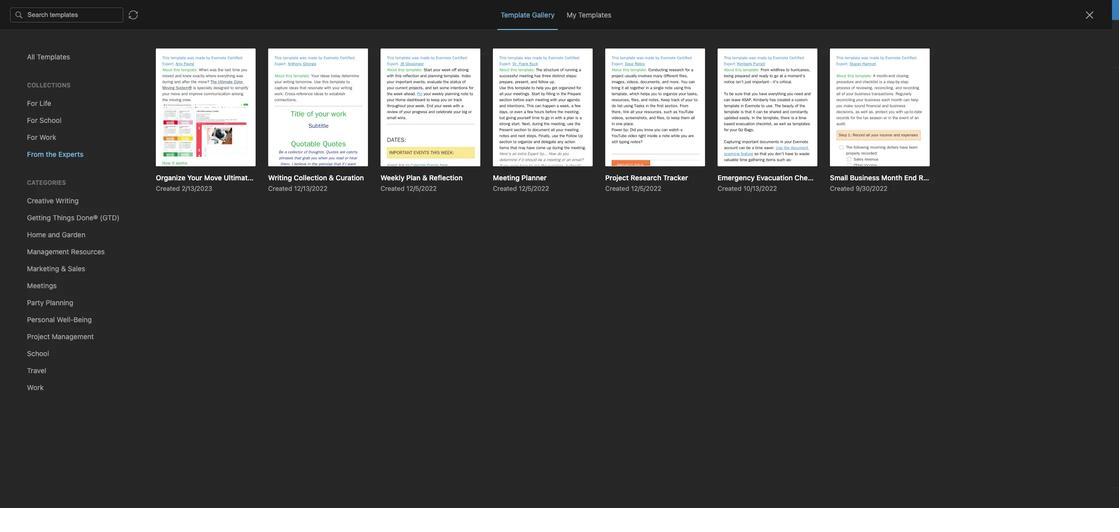 Task type: locate. For each thing, give the bounding box(es) containing it.
0 horizontal spatial do
[[43, 148, 52, 156]]

first notebook
[[213, 28, 258, 36]]

untitled down 33 minutes ago
[[43, 257, 69, 266]]

notes for 5
[[48, 51, 66, 59]]

1 do from the left
[[43, 148, 52, 156]]

try evernote personal for free: sync across all your devices. cancel anytime.
[[411, 6, 663, 14]]

untitled up 33 minutes ago
[[43, 197, 69, 206]]

thumbnail image
[[117, 196, 161, 240]]

date:
[[43, 98, 60, 107]]

tree
[[0, 96, 30, 453]]

1 vertical spatial untitled
[[43, 257, 69, 266]]

notes down ion?
[[43, 130, 61, 138]]

minutes right 51
[[51, 348, 74, 356]]

1 horizontal spatial do
[[69, 148, 78, 156]]

heading level image
[[344, 48, 395, 62]]

ago for 8 minutes ago
[[73, 110, 83, 117]]

ago for 51 minutes ago
[[75, 348, 86, 356]]

notes up biochemistry:
[[70, 77, 88, 86]]

untitled for 33
[[43, 197, 69, 206]]

1 vertical spatial is
[[80, 119, 85, 128]]

ago right 33
[[76, 228, 87, 236]]

is left an
[[141, 109, 146, 117]]

alignment image
[[643, 48, 668, 62]]

untitled down "47 minutes ago"
[[43, 317, 69, 326]]

ion
[[69, 119, 78, 128]]

future
[[122, 148, 142, 156]]

minutes right 33
[[52, 228, 75, 236]]

2 do from the left
[[69, 148, 78, 156]]

0 vertical spatial notes
[[48, 51, 66, 59]]

47 minutes ago
[[43, 288, 87, 296]]

font family image
[[398, 48, 444, 62]]

is right ion
[[80, 119, 85, 128]]

do down to- on the top of the page
[[43, 148, 52, 156]]

notes
[[48, 51, 66, 59], [70, 77, 88, 86], [43, 130, 61, 138]]

ago
[[73, 110, 83, 117], [62, 160, 72, 168], [76, 228, 87, 236], [76, 288, 87, 296], [75, 348, 86, 356]]

ago right 51
[[75, 348, 86, 356]]

list
[[64, 137, 74, 146]]

insert image
[[176, 48, 221, 62]]

untitled for 51
[[43, 317, 69, 326]]

minutes for 8
[[48, 110, 71, 117]]

what
[[122, 109, 139, 117]]

evernote
[[423, 6, 452, 14]]

5
[[42, 51, 46, 59]]

10/25/23
[[62, 98, 90, 107]]

ago right 47
[[76, 288, 87, 296]]

33 minutes ago
[[43, 228, 87, 236]]

notes
[[101, 109, 120, 117]]

cancel
[[611, 6, 633, 14]]

is
[[141, 109, 146, 117], [80, 119, 85, 128]]

class
[[120, 119, 137, 128]]

ago up ion
[[73, 110, 83, 117]]

all
[[557, 6, 564, 14]]

across
[[534, 6, 555, 14]]

untitled
[[43, 197, 69, 206], [43, 257, 69, 266], [43, 317, 69, 326]]

questions
[[67, 109, 99, 117]]

professor/speaker:
[[92, 98, 153, 107]]

first
[[213, 28, 226, 36]]

1 horizontal spatial is
[[141, 109, 146, 117]]

minutes right 47
[[52, 288, 74, 296]]

5 notes
[[42, 51, 66, 59]]

the
[[110, 148, 121, 156]]

devices.
[[582, 6, 609, 14]]

do down list at left
[[69, 148, 78, 156]]

notes for lecture
[[70, 77, 88, 86]]

do
[[43, 148, 52, 156], [69, 148, 78, 156]]

notes right the 5
[[48, 51, 66, 59]]

2 vertical spatial notes
[[43, 130, 61, 138]]

more image
[[753, 48, 783, 62]]

soon
[[80, 148, 96, 156]]

ago right hour
[[62, 160, 72, 168]]

0 vertical spatial untitled
[[43, 197, 69, 206]]

to-
[[43, 137, 54, 146]]

Note Editor text field
[[0, 0, 1120, 508]]

3 untitled from the top
[[43, 317, 69, 326]]

2 vertical spatial untitled
[[43, 317, 69, 326]]

1 untitled from the top
[[43, 197, 69, 206]]

free:
[[496, 6, 513, 14]]

2 untitled from the top
[[43, 257, 69, 266]]

minutes up 'an'
[[48, 110, 71, 117]]

47
[[43, 288, 50, 296]]

font size image
[[447, 48, 472, 62]]

personal
[[454, 6, 483, 14]]

summary
[[87, 119, 118, 128]]

1 vertical spatial notes
[[70, 77, 88, 86]]

ago for 1 hour ago
[[62, 160, 72, 168]]

minutes
[[48, 110, 71, 117], [52, 228, 75, 236], [52, 288, 74, 296], [51, 348, 74, 356]]

103
[[128, 88, 140, 96]]



Task type: vqa. For each thing, say whether or not it's contained in the screenshot.
third the Untitled from the top
yes



Task type: describe. For each thing, give the bounding box(es) containing it.
lecture notes biochemistry: course: bio 103 date: 10/25/23 professor/speaker: dr. zot questions notes what is an ion? an ion is summary class notes
[[43, 77, 156, 138]]

your
[[566, 6, 580, 14]]

sync
[[516, 6, 532, 14]]

do
[[54, 137, 63, 146]]

settings image
[[9, 6, 21, 18]]

zot
[[54, 109, 65, 117]]

first notebook button
[[200, 25, 261, 39]]

51
[[43, 348, 49, 356]]

8
[[43, 110, 47, 117]]

share
[[1068, 27, 1087, 36]]

try
[[411, 6, 421, 14]]

for
[[98, 148, 108, 156]]

font color image
[[474, 48, 499, 62]]

notebook
[[228, 28, 258, 36]]

ago for 47 minutes ago
[[76, 288, 87, 296]]

highlight image
[[547, 48, 571, 62]]

an
[[148, 109, 156, 117]]

untitled for 47
[[43, 257, 69, 266]]

minutes for 33
[[52, 228, 75, 236]]

biochemistry:
[[43, 88, 87, 96]]

0 vertical spatial is
[[141, 109, 146, 117]]

dr.
[[43, 109, 52, 117]]

1
[[43, 160, 46, 168]]

only you
[[1025, 28, 1051, 36]]

for
[[485, 6, 494, 14]]

anytime.
[[635, 6, 663, 14]]

note window element
[[0, 0, 1120, 508]]

lecture
[[43, 77, 68, 86]]

33
[[43, 228, 50, 236]]

share button
[[1059, 24, 1096, 40]]

you
[[1041, 28, 1051, 36]]

hour
[[47, 160, 60, 168]]

minutes for 51
[[51, 348, 74, 356]]

edit search image
[[20, 47, 26, 53]]

minutes for 47
[[52, 288, 74, 296]]

an
[[58, 119, 67, 128]]

1 hour ago
[[43, 160, 72, 168]]

0 horizontal spatial is
[[80, 119, 85, 128]]

course: bio
[[89, 88, 126, 96]]

only
[[1025, 28, 1039, 36]]

ago for 33 minutes ago
[[76, 228, 87, 236]]

51 minutes ago
[[43, 348, 86, 356]]

expand note image
[[177, 26, 189, 38]]

ion?
[[43, 119, 56, 128]]

now
[[54, 148, 67, 156]]

to-do list do now do soon for the future
[[43, 137, 142, 156]]

8 minutes ago
[[43, 110, 83, 117]]



